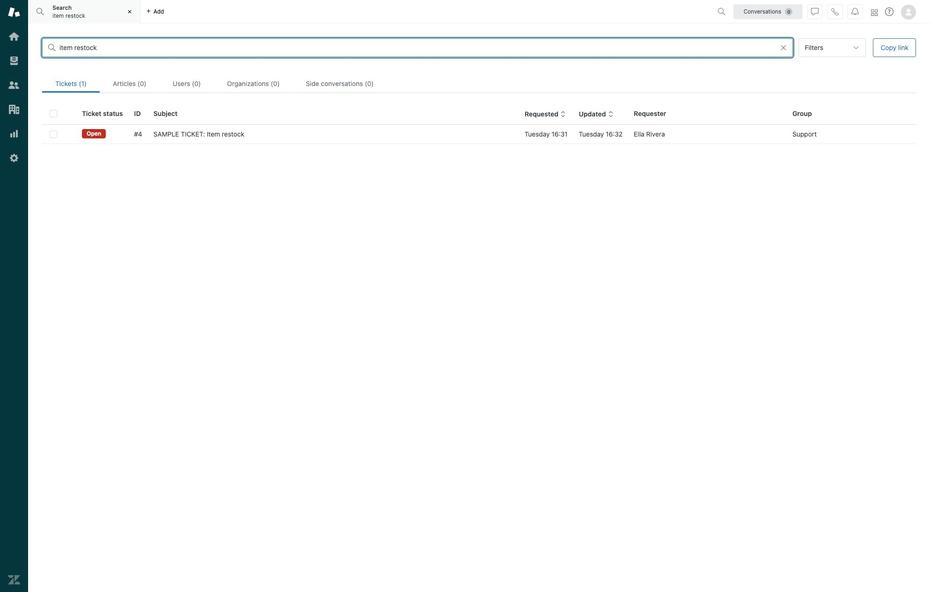 Task type: locate. For each thing, give the bounding box(es) containing it.
tabs tab list
[[28, 0, 714, 23]]

row
[[42, 125, 916, 144]]

main element
[[0, 0, 28, 593]]

tab list
[[42, 74, 916, 93]]

Search: text field
[[59, 44, 787, 52]]

tab
[[28, 0, 140, 23], [42, 74, 100, 93], [100, 74, 160, 93], [160, 74, 214, 93], [214, 74, 293, 93], [293, 74, 387, 93]]



Task type: describe. For each thing, give the bounding box(es) containing it.
admin image
[[8, 152, 20, 164]]

button displays agent's chat status as invisible. image
[[811, 8, 819, 15]]

customers image
[[8, 79, 20, 91]]

zendesk image
[[8, 575, 20, 587]]

views image
[[8, 55, 20, 67]]

zendesk support image
[[8, 6, 20, 18]]

zendesk products image
[[871, 9, 878, 16]]

close image
[[125, 7, 134, 16]]

notifications image
[[852, 8, 859, 15]]

get help image
[[885, 7, 894, 16]]

organizations image
[[8, 103, 20, 116]]

clear search image
[[780, 44, 788, 52]]

reporting image
[[8, 128, 20, 140]]

get started image
[[8, 30, 20, 43]]



Task type: vqa. For each thing, say whether or not it's contained in the screenshot.
Format text Icon
no



